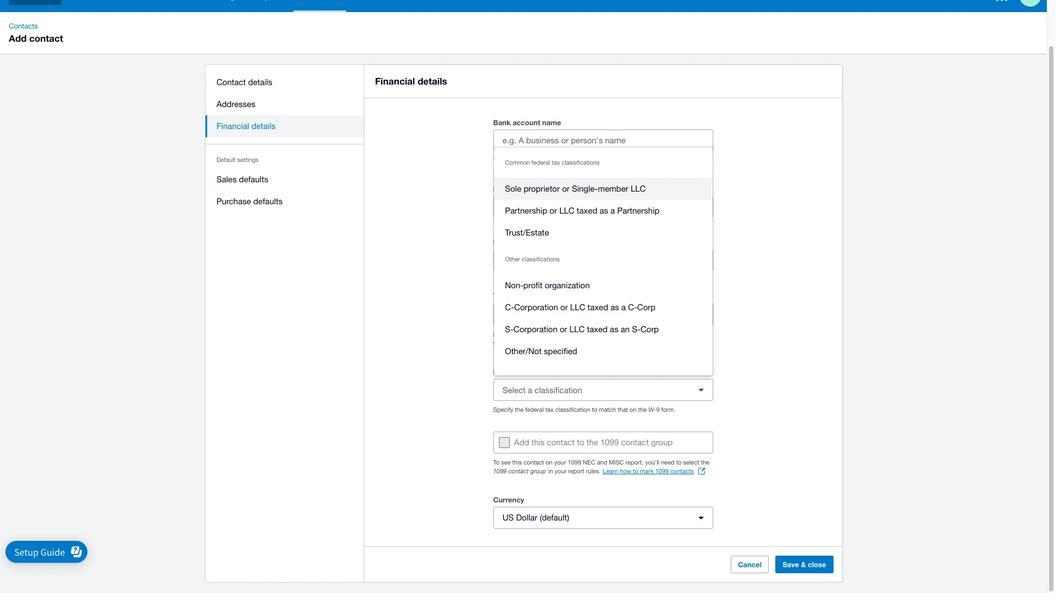 Task type: vqa. For each thing, say whether or not it's contained in the screenshot.
Partnership or LLC taxed as a Partnership button
yes



Task type: locate. For each thing, give the bounding box(es) containing it.
corporation down profit
[[514, 303, 558, 312]]

0 vertical spatial add
[[9, 32, 27, 44]]

and
[[597, 459, 607, 466]]

financial inside button
[[216, 121, 249, 131]]

2 vertical spatial as
[[610, 325, 619, 334]]

group
[[651, 438, 673, 447], [530, 468, 546, 475]]

navigation
[[68, 0, 877, 12]]

1 horizontal spatial number
[[652, 185, 679, 193]]

1 horizontal spatial report
[[684, 331, 701, 338]]

routing number
[[493, 185, 548, 193]]

group up need
[[651, 438, 673, 447]]

Reference field
[[494, 250, 713, 271]]

classification inside "popup button"
[[535, 386, 582, 395]]

0 vertical spatial when
[[619, 157, 634, 164]]

s- up irs.
[[505, 325, 514, 334]]

0 vertical spatial report
[[684, 331, 701, 338]]

close
[[808, 561, 826, 569]]

on
[[630, 407, 637, 413], [546, 459, 553, 466]]

report down nec
[[568, 468, 584, 475]]

none
[[503, 310, 522, 319]]

0 vertical spatial your
[[509, 331, 521, 338]]

0 horizontal spatial report
[[568, 468, 584, 475]]

cancel button
[[731, 556, 769, 574]]

1 vertical spatial classification
[[535, 386, 582, 395]]

your left nec
[[554, 459, 566, 466]]

this right see
[[512, 459, 522, 466]]

bank
[[493, 118, 511, 127], [603, 185, 621, 193]]

corporation inside button
[[514, 325, 558, 334]]

2 vertical spatial taxed
[[587, 325, 608, 334]]

classifications up single-
[[562, 159, 600, 166]]

0 vertical spatial on
[[630, 407, 637, 413]]

your right in
[[555, 468, 567, 475]]

or inside c-corporation or llc taxed as a c-corp button
[[561, 303, 568, 312]]

a up an
[[621, 303, 626, 312]]

pay
[[608, 157, 618, 164]]

this down select a classification
[[532, 438, 545, 447]]

corp right an
[[641, 325, 659, 334]]

1 number from the left
[[522, 185, 548, 193]]

llc down sole proprietor or single-member llc on the top
[[559, 206, 575, 215]]

1 vertical spatial classifications
[[522, 256, 560, 263]]

to right filing
[[702, 331, 708, 338]]

1 vertical spatial as
[[611, 303, 619, 312]]

partnership down bank account number
[[617, 206, 660, 215]]

corp up filing
[[637, 303, 656, 312]]

as down sole proprietor or single-member llc button
[[600, 206, 608, 215]]

1 vertical spatial when
[[629, 331, 643, 338]]

a
[[666, 157, 669, 164], [611, 206, 615, 215], [621, 303, 626, 312], [528, 386, 532, 395]]

sales defaults
[[216, 175, 268, 184]]

other/not specified button
[[494, 341, 713, 363]]

on right that
[[630, 407, 637, 413]]

1 horizontal spatial partnership
[[617, 206, 660, 215]]

single-
[[572, 184, 598, 193]]

report right filing
[[684, 331, 701, 338]]

federal inside group
[[532, 159, 550, 166]]

federal right common
[[532, 159, 550, 166]]

0 horizontal spatial c-
[[505, 303, 514, 312]]

group left in
[[530, 468, 546, 475]]

1 horizontal spatial group
[[651, 438, 673, 447]]

c-
[[505, 303, 514, 312], [628, 303, 637, 312]]

form
[[661, 407, 674, 413]]

as inside button
[[610, 325, 619, 334]]

or inside the s-corporation or llc taxed as an s-corp button
[[560, 325, 567, 334]]

classification left match
[[555, 407, 590, 413]]

c- down non-
[[505, 303, 514, 312]]

0 horizontal spatial partnership
[[505, 206, 547, 215]]

when left filing
[[629, 331, 643, 338]]

1 horizontal spatial s-
[[632, 325, 641, 334]]

group containing sole proprietor or single-member llc
[[494, 147, 713, 376]]

nec
[[583, 459, 595, 466]]

1 horizontal spatial account
[[623, 185, 650, 193]]

corp
[[637, 303, 656, 312], [641, 325, 659, 334]]

account left name
[[513, 118, 540, 127]]

us
[[503, 513, 514, 523]]

is
[[601, 331, 605, 338]]

select
[[683, 459, 699, 466]]

1 vertical spatial federal
[[525, 407, 544, 413]]

1 s- from the left
[[505, 325, 514, 334]]

1099 right filing
[[669, 331, 683, 338]]

0 vertical spatial classifications
[[562, 159, 600, 166]]

partnership
[[505, 206, 547, 215], [617, 206, 660, 215]]

a right select
[[528, 386, 532, 395]]

dollar
[[516, 513, 538, 523]]

or down organization
[[561, 303, 568, 312]]

llc down c-corporation or llc taxed as a c-corp
[[570, 325, 585, 334]]

add inside the contacts add contact
[[9, 32, 27, 44]]

member
[[598, 184, 628, 193]]

1 vertical spatial report
[[568, 468, 584, 475]]

when inside the enter your contact's tax number, which is needed when filing the 1099 report to the irs.
[[629, 331, 643, 338]]

your up irs.
[[509, 331, 521, 338]]

the right filing
[[659, 331, 668, 338]]

enter
[[493, 331, 508, 338]]

add down select
[[514, 438, 529, 447]]

corp inside button
[[637, 303, 656, 312]]

or left single-
[[562, 184, 570, 193]]

contact up in
[[547, 438, 575, 447]]

0 horizontal spatial financial details
[[216, 121, 275, 131]]

bank up these
[[493, 118, 511, 127]]

9
[[656, 407, 660, 413]]

or for c-
[[561, 303, 568, 312]]

1 vertical spatial bank
[[603, 185, 621, 193]]

contact details button
[[205, 71, 364, 93]]

federal
[[532, 159, 550, 166], [525, 407, 544, 413]]

1 horizontal spatial financial
[[375, 75, 415, 87]]

cancel
[[738, 561, 762, 569]]

in
[[548, 468, 553, 475]]

to left match
[[592, 407, 597, 413]]

bank inside group
[[603, 185, 621, 193]]

the right specify
[[515, 407, 524, 413]]

the up nec
[[587, 438, 598, 447]]

enter your contact's tax number, which is needed when filing the 1099 report to the irs.
[[493, 331, 708, 347]]

contact
[[29, 32, 63, 44], [547, 438, 575, 447], [621, 438, 649, 447], [524, 459, 544, 466], [508, 468, 529, 475]]

as for a
[[611, 303, 619, 312]]

0 vertical spatial financial details
[[375, 75, 447, 87]]

financial
[[375, 75, 415, 87], [216, 121, 249, 131]]

sales defaults button
[[205, 169, 364, 191]]

0 horizontal spatial this
[[512, 459, 522, 466]]

tax right federal on the bottom left of page
[[521, 368, 531, 376]]

0 horizontal spatial account
[[513, 118, 540, 127]]

classifications up non-profit organization at the top of page
[[522, 256, 560, 263]]

taxed for an
[[587, 325, 608, 334]]

or inside partnership or llc taxed as a partnership button
[[550, 206, 557, 215]]

0 horizontal spatial on
[[546, 459, 553, 466]]

corporation
[[514, 303, 558, 312], [514, 325, 558, 334]]

tax right will
[[552, 159, 560, 166]]

taxed inside button
[[587, 325, 608, 334]]

classification
[[533, 368, 578, 376], [535, 386, 582, 395], [555, 407, 590, 413]]

taxed
[[577, 206, 597, 215], [588, 303, 608, 312], [587, 325, 608, 334]]

or inside sole proprietor or single-member llc button
[[562, 184, 570, 193]]

or for sole
[[562, 184, 570, 193]]

corporation inside button
[[514, 303, 558, 312]]

corp for s-
[[641, 325, 659, 334]]

specify
[[493, 407, 513, 413]]

1 vertical spatial this
[[512, 459, 522, 466]]

llc inside button
[[570, 325, 585, 334]]

mark
[[640, 468, 654, 475]]

s-
[[505, 325, 514, 334], [632, 325, 641, 334]]

on up in
[[546, 459, 553, 466]]

bank up partnership or llc taxed as a partnership button
[[603, 185, 621, 193]]

your
[[509, 331, 521, 338], [554, 459, 566, 466], [555, 468, 567, 475]]

partnership up the trust/estate
[[505, 206, 547, 215]]

llc
[[631, 184, 646, 193], [559, 206, 575, 215], [570, 303, 585, 312], [570, 325, 585, 334]]

defaults for sales defaults
[[239, 175, 268, 184]]

federal
[[493, 368, 519, 376]]

bank for bank account name
[[493, 118, 511, 127]]

add down the contacts link
[[9, 32, 27, 44]]

2 s- from the left
[[632, 325, 641, 334]]

1 vertical spatial financial
[[216, 121, 249, 131]]

0 horizontal spatial financial
[[216, 121, 249, 131]]

Tax text field
[[546, 304, 713, 325]]

corp inside button
[[641, 325, 659, 334]]

0 vertical spatial financial
[[375, 75, 415, 87]]

number up bank account number field
[[652, 185, 679, 193]]

list box
[[494, 147, 713, 376]]

1 vertical spatial corp
[[641, 325, 659, 334]]

select a classification
[[503, 386, 582, 395]]

1 horizontal spatial bank
[[603, 185, 621, 193]]

menu
[[205, 65, 364, 219]]

defaults down 'sales defaults' button
[[253, 197, 282, 206]]

classification down specified
[[533, 368, 578, 376]]

1 horizontal spatial this
[[532, 438, 545, 447]]

none button
[[494, 303, 542, 325]]

account up bank account number field
[[623, 185, 650, 193]]

as down non-profit organization button
[[611, 303, 619, 312]]

group
[[494, 147, 713, 376], [493, 182, 713, 218]]

corp for c-
[[637, 303, 656, 312]]

0 vertical spatial corporation
[[514, 303, 558, 312]]

the inside to see this contact on your 1099 nec and misc report, you'll need to select the 1099 contact group in your report rules. learn how to mark 1099 contacts
[[701, 459, 710, 466]]

contact down the contacts link
[[29, 32, 63, 44]]

details
[[418, 75, 447, 87], [248, 77, 272, 87], [251, 121, 275, 131], [511, 157, 529, 164]]

federal down select a classification
[[525, 407, 544, 413]]

0 horizontal spatial number
[[522, 185, 548, 193]]

2 vertical spatial classification
[[555, 407, 590, 413]]

w-
[[648, 407, 656, 413]]

1 vertical spatial account
[[623, 185, 650, 193]]

details inside financial details button
[[251, 121, 275, 131]]

report inside to see this contact on your 1099 nec and misc report, you'll need to select the 1099 contact group in your report rules. learn how to mark 1099 contacts
[[568, 468, 584, 475]]

or down proprietor
[[550, 206, 557, 215]]

the right the select
[[701, 459, 710, 466]]

1099 down need
[[655, 468, 669, 475]]

group containing routing number
[[493, 182, 713, 218]]

organization
[[545, 281, 590, 290]]

when
[[619, 157, 634, 164], [629, 331, 643, 338]]

1 vertical spatial add
[[514, 438, 529, 447]]

bank for bank account number
[[603, 185, 621, 193]]

1 vertical spatial on
[[546, 459, 553, 466]]

1 horizontal spatial on
[[630, 407, 637, 413]]

federal tax classification
[[493, 368, 578, 376]]

1 vertical spatial group
[[530, 468, 546, 475]]

2 vertical spatial your
[[555, 468, 567, 475]]

when left "you"
[[619, 157, 634, 164]]

1099 left nec
[[568, 459, 581, 466]]

1 vertical spatial defaults
[[253, 197, 282, 206]]

s- right an
[[632, 325, 641, 334]]

0 vertical spatial classification
[[533, 368, 578, 376]]

match
[[599, 407, 616, 413]]

the
[[578, 157, 587, 164], [659, 331, 668, 338], [493, 340, 502, 347], [515, 407, 524, 413], [638, 407, 647, 413], [587, 438, 598, 447], [701, 459, 710, 466]]

1 horizontal spatial c-
[[628, 303, 637, 312]]

1099 up misc
[[601, 438, 619, 447]]

1 vertical spatial financial details
[[216, 121, 275, 131]]

number right 'sole'
[[522, 185, 548, 193]]

0 horizontal spatial add
[[9, 32, 27, 44]]

0 horizontal spatial bank
[[493, 118, 511, 127]]

tax left number,
[[550, 331, 558, 338]]

Routing number field
[[494, 197, 603, 218]]

other classifications
[[505, 256, 560, 263]]

tax
[[552, 159, 560, 166], [550, 331, 558, 338], [521, 368, 531, 376], [545, 407, 554, 413]]

contact down see
[[508, 468, 529, 475]]

1 vertical spatial corporation
[[514, 325, 558, 334]]

0 vertical spatial defaults
[[239, 175, 268, 184]]

as left an
[[610, 325, 619, 334]]

1099
[[669, 331, 683, 338], [601, 438, 619, 447], [568, 459, 581, 466], [493, 468, 507, 475], [655, 468, 669, 475]]

c- up an
[[628, 303, 637, 312]]

0 horizontal spatial classifications
[[522, 256, 560, 263]]

to up nec
[[577, 438, 584, 447]]

classification down "federal tax classification"
[[535, 386, 582, 395]]

0 vertical spatial federal
[[532, 159, 550, 166]]

1 vertical spatial taxed
[[588, 303, 608, 312]]

the left w- in the bottom right of the page
[[638, 407, 647, 413]]

corporation up other/not specified
[[514, 325, 558, 334]]

0 horizontal spatial group
[[530, 468, 546, 475]]

financial details
[[375, 75, 447, 87], [216, 121, 275, 131]]

will
[[531, 157, 539, 164]]

create
[[647, 157, 664, 164]]

sales
[[216, 175, 236, 184]]

classification for federal tax classification
[[533, 368, 578, 376]]

0 vertical spatial corp
[[637, 303, 656, 312]]

filing
[[645, 331, 657, 338]]

0 vertical spatial account
[[513, 118, 540, 127]]

llc right member
[[631, 184, 646, 193]]

defaults down settings
[[239, 175, 268, 184]]

0 horizontal spatial s-
[[505, 325, 514, 334]]

batch
[[671, 157, 686, 164]]

0 vertical spatial bank
[[493, 118, 511, 127]]

sole
[[505, 184, 521, 193]]

or up specified
[[560, 325, 567, 334]]

select
[[503, 386, 526, 395]]



Task type: describe. For each thing, give the bounding box(es) containing it.
as for an
[[610, 325, 619, 334]]

learn
[[603, 468, 618, 475]]

0 vertical spatial this
[[532, 438, 545, 447]]

this inside to see this contact on your 1099 nec and misc report, you'll need to select the 1099 contact group in your report rules. learn how to mark 1099 contacts
[[512, 459, 522, 466]]

contact up 'report,'
[[621, 438, 649, 447]]

you
[[636, 157, 646, 164]]

1 vertical spatial your
[[554, 459, 566, 466]]

a down member
[[611, 206, 615, 215]]

number,
[[559, 331, 581, 338]]

to left pay
[[601, 157, 606, 164]]

menu containing contact details
[[205, 65, 364, 219]]

show
[[541, 157, 555, 164]]

to up contacts at the bottom of page
[[676, 459, 682, 466]]

us dollar (default)
[[503, 513, 569, 523]]

learn how to mark 1099 contacts link
[[603, 467, 705, 476]]

contact details
[[216, 77, 272, 87]]

specified
[[544, 347, 577, 356]]

proprietor
[[524, 184, 560, 193]]

Bank account name field
[[494, 130, 713, 151]]

that
[[618, 407, 628, 413]]

0 vertical spatial group
[[651, 438, 673, 447]]

default settings
[[216, 157, 258, 163]]

sole proprietor or single-member llc button
[[494, 178, 713, 200]]

routing
[[493, 185, 520, 193]]

misc
[[609, 459, 624, 466]]

non-profit organization button
[[494, 275, 713, 297]]

taxed for a
[[588, 303, 608, 312]]

2 partnership from the left
[[617, 206, 660, 215]]

these
[[493, 157, 510, 164]]

which
[[583, 331, 599, 338]]

need
[[661, 459, 675, 466]]

corporation for c-
[[514, 303, 558, 312]]

1099 down to
[[493, 468, 507, 475]]

s-corporation or llc taxed as an s-corp
[[505, 325, 659, 334]]

against
[[557, 157, 577, 164]]

tax inside the enter your contact's tax number, which is needed when filing the 1099 report to the irs.
[[550, 331, 558, 338]]

sole proprietor or single-member llc
[[505, 184, 646, 193]]

non-
[[505, 281, 524, 290]]

purchase
[[216, 197, 251, 206]]

0 vertical spatial as
[[600, 206, 608, 215]]

purchase defaults
[[216, 197, 282, 206]]

1 horizontal spatial financial details
[[375, 75, 447, 87]]

group inside to see this contact on your 1099 nec and misc report, you'll need to select the 1099 contact group in your report rules. learn how to mark 1099 contacts
[[530, 468, 546, 475]]

default
[[216, 157, 235, 163]]

or for s-
[[560, 325, 567, 334]]

contact
[[216, 77, 246, 87]]

an
[[621, 325, 630, 334]]

other/not
[[505, 347, 542, 356]]

corporation for s-
[[514, 325, 558, 334]]

s-corporation or llc taxed as an s-corp button
[[494, 319, 713, 341]]

addresses button
[[205, 93, 364, 115]]

tax down select a classification
[[545, 407, 554, 413]]

contact's
[[523, 331, 548, 338]]

see
[[501, 459, 511, 466]]

to inside the enter your contact's tax number, which is needed when filing the 1099 report to the irs.
[[702, 331, 708, 338]]

save & close
[[783, 561, 826, 569]]

these details will show against the bills to pay when you create a batch payment.
[[493, 157, 713, 164]]

classification for select a classification
[[535, 386, 582, 395]]

report,
[[626, 459, 644, 466]]

reference group
[[493, 236, 713, 272]]

(default)
[[540, 513, 569, 523]]

to see this contact on your 1099 nec and misc report, you'll need to select the 1099 contact group in your report rules. learn how to mark 1099 contacts
[[493, 459, 710, 475]]

add this contact to the 1099 contact group
[[514, 438, 673, 447]]

reference
[[493, 238, 528, 247]]

non-profit organization
[[505, 281, 590, 290]]

partnership or llc taxed as a partnership button
[[494, 200, 713, 222]]

payment.
[[688, 157, 713, 164]]

to
[[493, 459, 500, 466]]

partnership or llc taxed as a partnership
[[505, 206, 660, 215]]

financial details button
[[205, 115, 364, 137]]

common
[[505, 159, 530, 166]]

contacts add contact
[[9, 22, 63, 44]]

the down enter
[[493, 340, 502, 347]]

bank account number
[[603, 185, 679, 193]]

save & close button
[[776, 556, 834, 574]]

the left bills on the top
[[578, 157, 587, 164]]

common federal tax classifications
[[505, 159, 600, 166]]

list box containing sole proprietor or single-member llc
[[494, 147, 713, 376]]

c-corporation or llc taxed as a c-corp
[[505, 303, 656, 312]]

Bank account number field
[[603, 197, 713, 218]]

account for number
[[623, 185, 650, 193]]

llc up s-corporation or llc taxed as an s-corp
[[570, 303, 585, 312]]

trust/estate
[[505, 228, 549, 237]]

profit
[[524, 281, 543, 290]]

contacts
[[9, 22, 38, 30]]

rules.
[[586, 468, 601, 475]]

a inside "popup button"
[[528, 386, 532, 395]]

0 vertical spatial taxed
[[577, 206, 597, 215]]

addresses
[[216, 99, 255, 109]]

account for name
[[513, 118, 540, 127]]

name
[[542, 118, 561, 127]]

purchase defaults button
[[205, 191, 364, 213]]

1 horizontal spatial classifications
[[562, 159, 600, 166]]

financial details inside button
[[216, 121, 275, 131]]

other
[[505, 256, 520, 263]]

c-corporation or llc taxed as a c-corp button
[[494, 297, 713, 319]]

contact right see
[[524, 459, 544, 466]]

defaults for purchase defaults
[[253, 197, 282, 206]]

your inside the enter your contact's tax number, which is needed when filing the 1099 report to the irs.
[[509, 331, 521, 338]]

bills
[[589, 157, 599, 164]]

currency
[[493, 496, 524, 505]]

1099 inside the enter your contact's tax number, which is needed when filing the 1099 report to the irs.
[[669, 331, 683, 338]]

specify the federal tax classification to match that on the w-9 form
[[493, 407, 674, 413]]

a left 'batch'
[[666, 157, 669, 164]]

1 horizontal spatial add
[[514, 438, 529, 447]]

needed
[[607, 331, 627, 338]]

svg image
[[996, 0, 1007, 1]]

you'll
[[645, 459, 659, 466]]

how
[[620, 468, 631, 475]]

to down 'report,'
[[633, 468, 638, 475]]

other/not specified
[[505, 347, 577, 356]]

contact inside the contacts add contact
[[29, 32, 63, 44]]

1 partnership from the left
[[505, 206, 547, 215]]

2 number from the left
[[652, 185, 679, 193]]

1 c- from the left
[[505, 303, 514, 312]]

details inside contact details button
[[248, 77, 272, 87]]

2 c- from the left
[[628, 303, 637, 312]]

select a classification button
[[493, 379, 713, 401]]

report inside the enter your contact's tax number, which is needed when filing the 1099 report to the irs.
[[684, 331, 701, 338]]

contacts link
[[4, 21, 42, 32]]

settings
[[237, 157, 258, 163]]

irs.
[[503, 340, 515, 347]]

on inside to see this contact on your 1099 nec and misc report, you'll need to select the 1099 contact group in your report rules. learn how to mark 1099 contacts
[[546, 459, 553, 466]]



